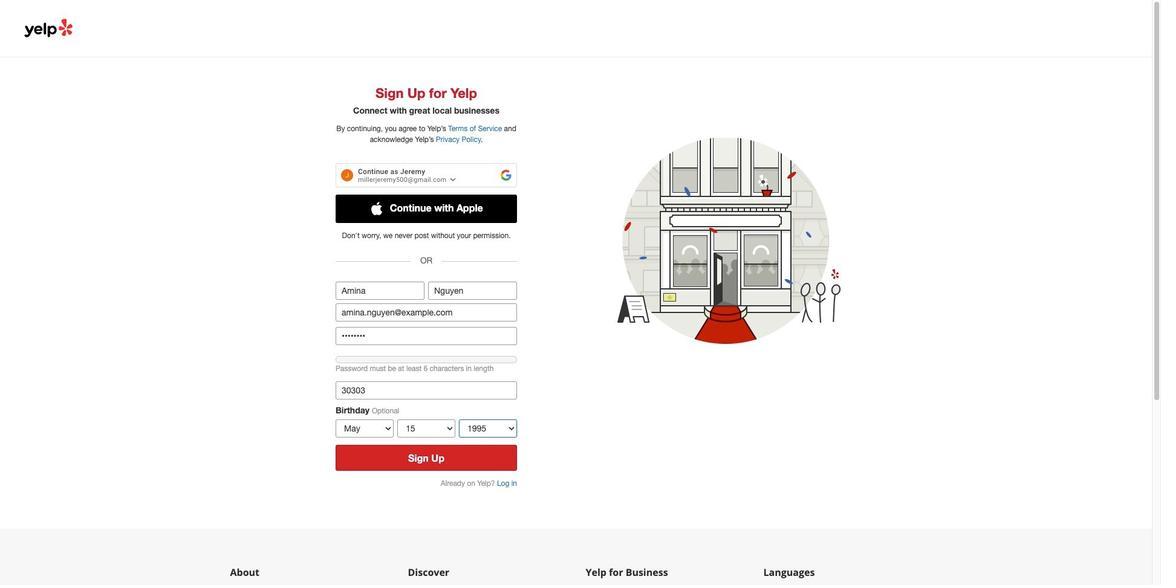 Task type: vqa. For each thing, say whether or not it's contained in the screenshot.
Email "email field"
yes



Task type: describe. For each thing, give the bounding box(es) containing it.
Password password field
[[336, 327, 517, 346]]

ZIP Code text field
[[336, 382, 517, 400]]

Last Name text field
[[428, 282, 517, 300]]

First Name text field
[[336, 282, 425, 300]]

Email email field
[[336, 304, 517, 322]]



